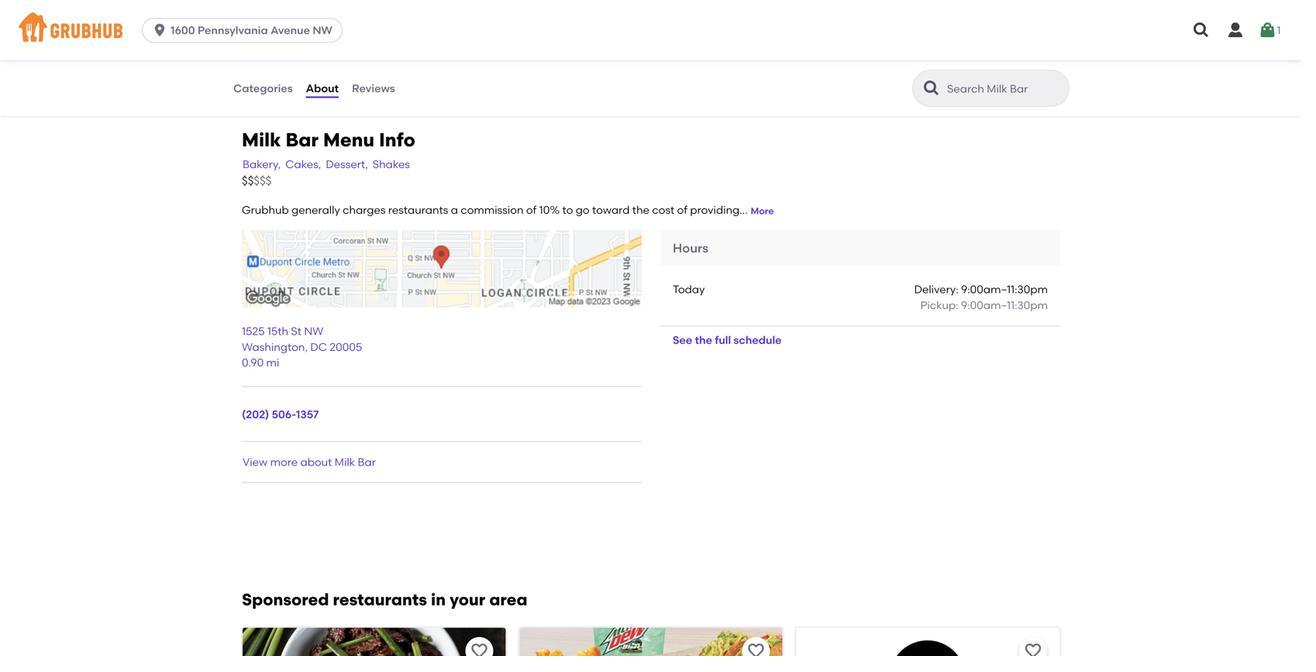 Task type: vqa. For each thing, say whether or not it's contained in the screenshot.
Nw to the top
yes



Task type: describe. For each thing, give the bounding box(es) containing it.
area
[[489, 590, 528, 610]]

about
[[306, 82, 339, 95]]

1600
[[171, 24, 195, 37]]

schedule
[[734, 334, 782, 347]]

1 vertical spatial restaurants
[[333, 590, 427, 610]]

Search Milk Bar search field
[[946, 81, 1064, 96]]

cakes,
[[285, 158, 321, 171]]

0 vertical spatial milk
[[242, 129, 281, 151]]

save this restaurant image for save this restaurant button associated with "p.f. chang's  logo" on the bottom left of page
[[470, 642, 489, 657]]

svg image inside 1600 pennsylvania avenue nw button
[[152, 22, 168, 38]]

p.f. chang's  logo image
[[243, 628, 506, 657]]

1 svg image from the left
[[1226, 21, 1245, 40]]

0 vertical spatial restaurants
[[388, 203, 448, 217]]

nw for avenue
[[313, 24, 332, 37]]

dessert,
[[326, 158, 368, 171]]

pickup:
[[921, 299, 959, 312]]

1525
[[242, 325, 265, 338]]

categories
[[233, 82, 293, 95]]

main navigation navigation
[[0, 0, 1302, 60]]

20005
[[330, 341, 362, 354]]

search icon image
[[922, 79, 941, 98]]

2 of from the left
[[677, 203, 688, 217]]

sponsored
[[242, 590, 329, 610]]

...
[[740, 203, 748, 217]]

reviews button
[[351, 60, 396, 116]]

bakery,
[[243, 158, 281, 171]]

&pizza (e street) logo image
[[877, 628, 979, 657]]

0 vertical spatial bar
[[286, 129, 319, 151]]

1 horizontal spatial milk
[[335, 456, 355, 469]]

9:00am–11:30pm for pickup: 9:00am–11:30pm
[[961, 299, 1048, 312]]

cakes, button
[[285, 156, 322, 173]]

full
[[715, 334, 731, 347]]

(202)
[[242, 408, 269, 421]]

save this restaurant button for the &pizza (e street) logo
[[1019, 638, 1047, 657]]

1600 pennsylvania avenue nw
[[171, 24, 332, 37]]

charges
[[343, 203, 386, 217]]

commission
[[461, 203, 524, 217]]

1 horizontal spatial svg image
[[1192, 21, 1211, 40]]

$$
[[242, 174, 254, 188]]

see
[[673, 334, 692, 347]]

go
[[576, 203, 590, 217]]

about button
[[305, 60, 340, 116]]

today
[[673, 283, 705, 296]]

about
[[300, 456, 332, 469]]

generally
[[292, 203, 340, 217]]

see the full schedule button
[[660, 327, 794, 355]]

more
[[270, 456, 298, 469]]

more button
[[751, 204, 774, 218]]

providing
[[690, 203, 740, 217]]

bakery, cakes, dessert, shakes
[[243, 158, 410, 171]]

washington
[[242, 341, 305, 354]]

info
[[379, 129, 415, 151]]

nw for st
[[304, 325, 323, 338]]

milk bar menu info
[[242, 129, 415, 151]]

15th
[[267, 325, 288, 338]]

pennsylvania
[[198, 24, 268, 37]]

taco bell logo image
[[520, 628, 783, 657]]

shakes
[[373, 158, 410, 171]]

1 of from the left
[[526, 203, 537, 217]]

in
[[431, 590, 446, 610]]



Task type: locate. For each thing, give the bounding box(es) containing it.
the inside 'button'
[[695, 334, 712, 347]]

shakes button
[[372, 156, 411, 173]]

restaurants up "p.f. chang's  logo" on the bottom left of page
[[333, 590, 427, 610]]

0 horizontal spatial save this restaurant button
[[465, 638, 493, 657]]

9:00am–11:30pm down delivery: 9:00am–11:30pm
[[961, 299, 1048, 312]]

9:00am–11:30pm
[[961, 283, 1048, 296], [961, 299, 1048, 312]]

bar up "cakes,"
[[286, 129, 319, 151]]

svg image inside 1 button
[[1259, 21, 1277, 40]]

1 vertical spatial 9:00am–11:30pm
[[961, 299, 1048, 312]]

2 svg image from the left
[[1259, 21, 1277, 40]]

3 save this restaurant button from the left
[[1019, 638, 1047, 657]]

nw right 'avenue' on the left top
[[313, 24, 332, 37]]

1 horizontal spatial the
[[695, 334, 712, 347]]

svg image
[[1192, 21, 1211, 40], [152, 22, 168, 38]]

delivery: 9:00am–11:30pm
[[914, 283, 1048, 296]]

1 horizontal spatial svg image
[[1259, 21, 1277, 40]]

nw up dc
[[304, 325, 323, 338]]

restaurants left a
[[388, 203, 448, 217]]

1 save this restaurant image from the left
[[470, 642, 489, 657]]

see the full schedule
[[673, 334, 782, 347]]

0 vertical spatial 9:00am–11:30pm
[[961, 283, 1048, 296]]

sponsored restaurants in your area
[[242, 590, 528, 610]]

(202) 506-1357
[[242, 408, 319, 421]]

view
[[243, 456, 268, 469]]

milk right about
[[335, 456, 355, 469]]

9:00am–11:30pm for delivery: 9:00am–11:30pm
[[961, 283, 1048, 296]]

1 vertical spatial the
[[695, 334, 712, 347]]

milk
[[242, 129, 281, 151], [335, 456, 355, 469]]

1 vertical spatial bar
[[358, 456, 376, 469]]

save this restaurant image
[[747, 642, 766, 657]]

restaurants
[[388, 203, 448, 217], [333, 590, 427, 610]]

2 save this restaurant image from the left
[[1024, 642, 1043, 657]]

grubhub generally charges restaurants a commission of 10% to go toward the cost of providing ... more
[[242, 203, 774, 217]]

1 9:00am–11:30pm from the top
[[961, 283, 1048, 296]]

the left full
[[695, 334, 712, 347]]

of
[[526, 203, 537, 217], [677, 203, 688, 217]]

dessert, button
[[325, 156, 369, 173]]

milk up bakery,
[[242, 129, 281, 151]]

a
[[451, 203, 458, 217]]

1 button
[[1259, 16, 1281, 44]]

nw
[[313, 24, 332, 37], [304, 325, 323, 338]]

svg image left 1600
[[152, 22, 168, 38]]

nw inside button
[[313, 24, 332, 37]]

2 horizontal spatial save this restaurant button
[[1019, 638, 1047, 657]]

0 horizontal spatial milk
[[242, 129, 281, 151]]

1
[[1277, 24, 1281, 37]]

nw inside 1525 15th st nw washington , dc 20005 0.90 mi
[[304, 325, 323, 338]]

1 vertical spatial milk
[[335, 456, 355, 469]]

10%
[[539, 203, 560, 217]]

1 horizontal spatial save this restaurant button
[[742, 638, 770, 657]]

view more about milk bar
[[243, 456, 376, 469]]

dc
[[310, 341, 327, 354]]

svg image left 1 button
[[1192, 21, 1211, 40]]

of left '10%'
[[526, 203, 537, 217]]

the
[[632, 203, 650, 217], [695, 334, 712, 347]]

bakery, button
[[242, 156, 282, 173]]

0.90
[[242, 356, 264, 369]]

your
[[450, 590, 485, 610]]

save this restaurant button
[[465, 638, 493, 657], [742, 638, 770, 657], [1019, 638, 1047, 657]]

1 vertical spatial nw
[[304, 325, 323, 338]]

pickup: 9:00am–11:30pm
[[921, 299, 1048, 312]]

toward
[[592, 203, 630, 217]]

1 horizontal spatial bar
[[358, 456, 376, 469]]

0 vertical spatial nw
[[313, 24, 332, 37]]

to
[[562, 203, 573, 217]]

1 horizontal spatial save this restaurant image
[[1024, 642, 1043, 657]]

2 save this restaurant button from the left
[[742, 638, 770, 657]]

(202) 506-1357 button
[[242, 407, 319, 423]]

0 horizontal spatial svg image
[[1226, 21, 1245, 40]]

mi
[[266, 356, 279, 369]]

$$$$$
[[242, 174, 272, 188]]

0 horizontal spatial the
[[632, 203, 650, 217]]

more
[[751, 205, 774, 216]]

1600 pennsylvania avenue nw button
[[142, 18, 349, 43]]

0 horizontal spatial svg image
[[152, 22, 168, 38]]

avenue
[[271, 24, 310, 37]]

save this restaurant button for taco bell logo
[[742, 638, 770, 657]]

save this restaurant image
[[470, 642, 489, 657], [1024, 642, 1043, 657]]

the left cost
[[632, 203, 650, 217]]

grubhub
[[242, 203, 289, 217]]

0 horizontal spatial save this restaurant image
[[470, 642, 489, 657]]

bar right about
[[358, 456, 376, 469]]

svg image
[[1226, 21, 1245, 40], [1259, 21, 1277, 40]]

506-
[[272, 408, 296, 421]]

1525 15th st nw washington , dc 20005 0.90 mi
[[242, 325, 362, 369]]

save this restaurant button for "p.f. chang's  logo" on the bottom left of page
[[465, 638, 493, 657]]

bar
[[286, 129, 319, 151], [358, 456, 376, 469]]

delivery:
[[914, 283, 959, 296]]

1 save this restaurant button from the left
[[465, 638, 493, 657]]

0 horizontal spatial of
[[526, 203, 537, 217]]

of right cost
[[677, 203, 688, 217]]

st
[[291, 325, 302, 338]]

0 horizontal spatial bar
[[286, 129, 319, 151]]

save this restaurant image for save this restaurant button for the &pizza (e street) logo
[[1024, 642, 1043, 657]]

categories button
[[233, 60, 294, 116]]

9:00am–11:30pm up the pickup: 9:00am–11:30pm
[[961, 283, 1048, 296]]

,
[[305, 341, 308, 354]]

0 vertical spatial the
[[632, 203, 650, 217]]

cost
[[652, 203, 675, 217]]

menu
[[323, 129, 375, 151]]

1 horizontal spatial of
[[677, 203, 688, 217]]

1357
[[296, 408, 319, 421]]

reviews
[[352, 82, 395, 95]]

2 9:00am–11:30pm from the top
[[961, 299, 1048, 312]]

hours
[[673, 241, 709, 256]]



